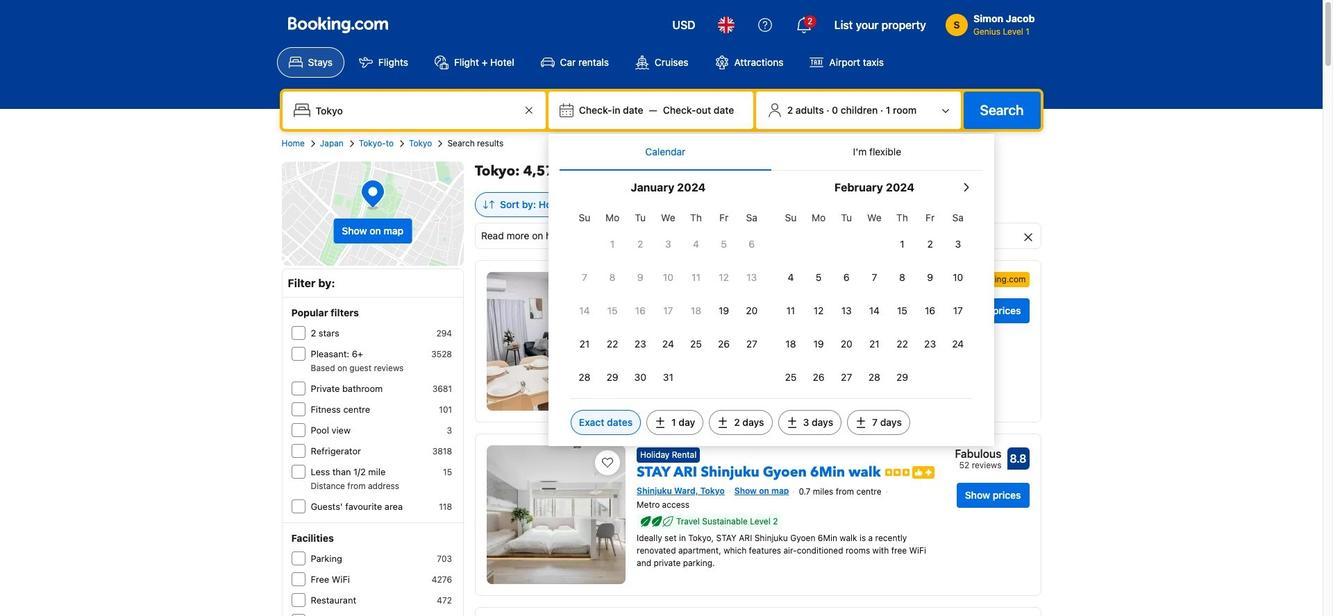 Task type: locate. For each thing, give the bounding box(es) containing it.
your account menu simon jacob genius level 1 element
[[946, 6, 1041, 38]]

11 February 2024 checkbox
[[777, 296, 805, 326]]

6 January 2024 checkbox
[[738, 229, 766, 260]]

25 February 2024 checkbox
[[777, 363, 805, 393]]

28 February 2024 checkbox
[[861, 363, 889, 393]]

20 January 2024 checkbox
[[738, 296, 766, 326]]

14 February 2024 checkbox
[[861, 296, 889, 326]]

28 January 2024 checkbox
[[571, 363, 599, 393]]

1 horizontal spatial grid
[[777, 204, 972, 393]]

22 January 2024 checkbox
[[599, 329, 627, 360]]

stay ari shinjuku gyoen 6min walk image
[[487, 446, 626, 585]]

24 February 2024 checkbox
[[944, 329, 972, 360]]

31 January 2024 checkbox
[[654, 363, 682, 393]]

tab list
[[560, 134, 983, 172]]

18 January 2024 checkbox
[[682, 296, 710, 326]]

20 February 2024 checkbox
[[833, 329, 861, 360]]

26 January 2024 checkbox
[[710, 329, 738, 360]]

2 grid from the left
[[777, 204, 972, 393]]

26 February 2024 checkbox
[[805, 363, 833, 393]]

grid
[[571, 204, 766, 393], [777, 204, 972, 393]]

12 February 2024 checkbox
[[805, 296, 833, 326]]

15 January 2024 checkbox
[[599, 296, 627, 326]]

11 January 2024 checkbox
[[682, 263, 710, 293]]

4 January 2024 checkbox
[[682, 229, 710, 260]]

9 February 2024 checkbox
[[916, 263, 944, 293]]

16 January 2024 checkbox
[[627, 296, 654, 326]]

15 February 2024 checkbox
[[889, 296, 916, 326]]

25 January 2024 checkbox
[[682, 329, 710, 360]]

24 January 2024 checkbox
[[654, 329, 682, 360]]

16 February 2024 checkbox
[[916, 296, 944, 326]]

1 grid from the left
[[571, 204, 766, 393]]

19 January 2024 checkbox
[[710, 296, 738, 326]]

0 horizontal spatial grid
[[571, 204, 766, 393]]

3 February 2024 checkbox
[[944, 229, 972, 260]]

2 February 2024 checkbox
[[916, 229, 944, 260]]

12 January 2024 checkbox
[[710, 263, 738, 293]]

19 February 2024 checkbox
[[805, 329, 833, 360]]

7 February 2024 checkbox
[[861, 263, 889, 293]]

7 January 2024 checkbox
[[571, 263, 599, 293]]

21 January 2024 checkbox
[[571, 329, 599, 360]]

29 February 2024 checkbox
[[889, 363, 916, 393]]

21 February 2024 checkbox
[[861, 329, 889, 360]]

13 January 2024 checkbox
[[738, 263, 766, 293]]



Task type: describe. For each thing, give the bounding box(es) containing it.
4 February 2024 checkbox
[[777, 263, 805, 293]]

23 January 2024 checkbox
[[627, 329, 654, 360]]

3 January 2024 checkbox
[[654, 229, 682, 260]]

10 February 2024 checkbox
[[944, 263, 972, 293]]

30 January 2024 checkbox
[[627, 363, 654, 393]]

10 January 2024 checkbox
[[654, 263, 682, 293]]

27 February 2024 checkbox
[[833, 363, 861, 393]]

29 January 2024 checkbox
[[599, 363, 627, 393]]

22 February 2024 checkbox
[[889, 329, 916, 360]]

8 January 2024 checkbox
[[599, 263, 627, 293]]

scored 8.8 element
[[1007, 448, 1030, 470]]

6 February 2024 checkbox
[[833, 263, 861, 293]]

2 January 2024 checkbox
[[627, 229, 654, 260]]

27 January 2024 checkbox
[[738, 329, 766, 360]]

1 February 2024 checkbox
[[889, 229, 916, 260]]

5 January 2024 checkbox
[[710, 229, 738, 260]]

1 January 2024 checkbox
[[599, 229, 627, 260]]

17 January 2024 checkbox
[[654, 296, 682, 326]]

8 February 2024 checkbox
[[889, 263, 916, 293]]

booking.com image
[[288, 17, 388, 33]]

17 February 2024 checkbox
[[944, 296, 972, 326]]

23 February 2024 checkbox
[[916, 329, 944, 360]]

Where are you going? field
[[310, 98, 521, 123]]

5 February 2024 checkbox
[[805, 263, 833, 293]]

jw one image
[[487, 272, 626, 411]]

18 February 2024 checkbox
[[777, 329, 805, 360]]

9 January 2024 checkbox
[[627, 263, 654, 293]]

14 January 2024 checkbox
[[571, 296, 599, 326]]

search results updated. tokyo: 4,571 properties found. element
[[475, 162, 1041, 181]]

13 February 2024 checkbox
[[833, 296, 861, 326]]

fabulous element
[[955, 446, 1002, 463]]



Task type: vqa. For each thing, say whether or not it's contained in the screenshot.
6th Away from the right
no



